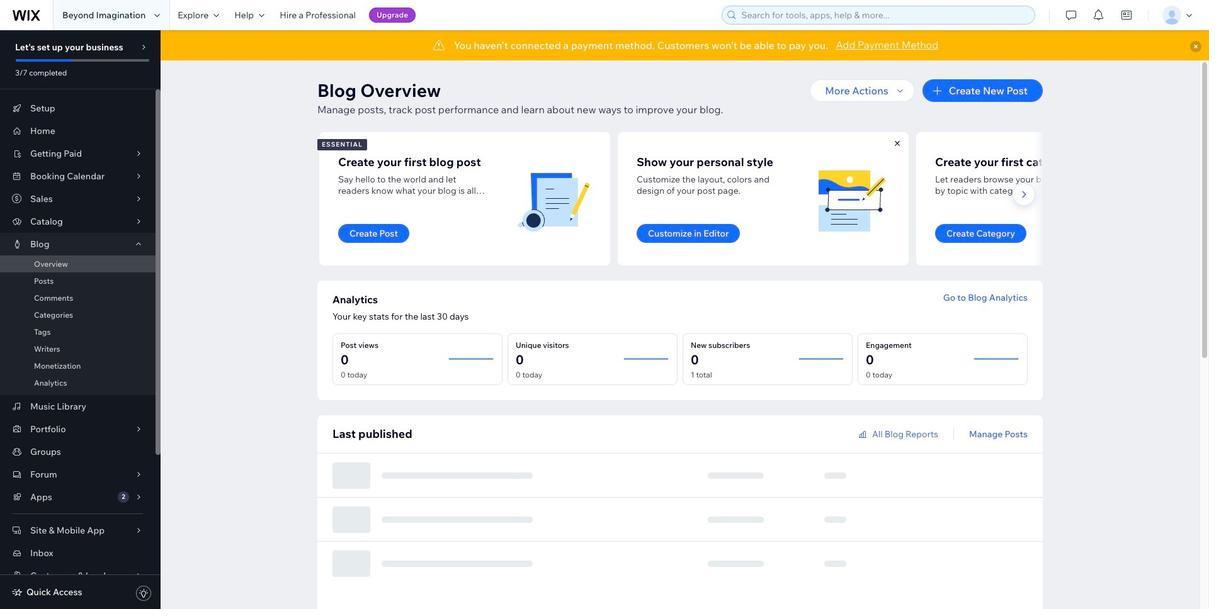 Task type: describe. For each thing, give the bounding box(es) containing it.
sidebar element
[[0, 30, 161, 610]]

Search for tools, apps, help & more... field
[[738, 6, 1032, 24]]



Task type: locate. For each thing, give the bounding box(es) containing it.
blog overview.dealer.customize post page.title image
[[815, 161, 890, 237]]

blog overview.dealer.create first post.title image
[[516, 161, 592, 237]]

alert
[[161, 30, 1210, 60]]

list
[[318, 132, 1208, 266]]



Task type: vqa. For each thing, say whether or not it's contained in the screenshot.
blog overview.dealer.create first post.title image
yes



